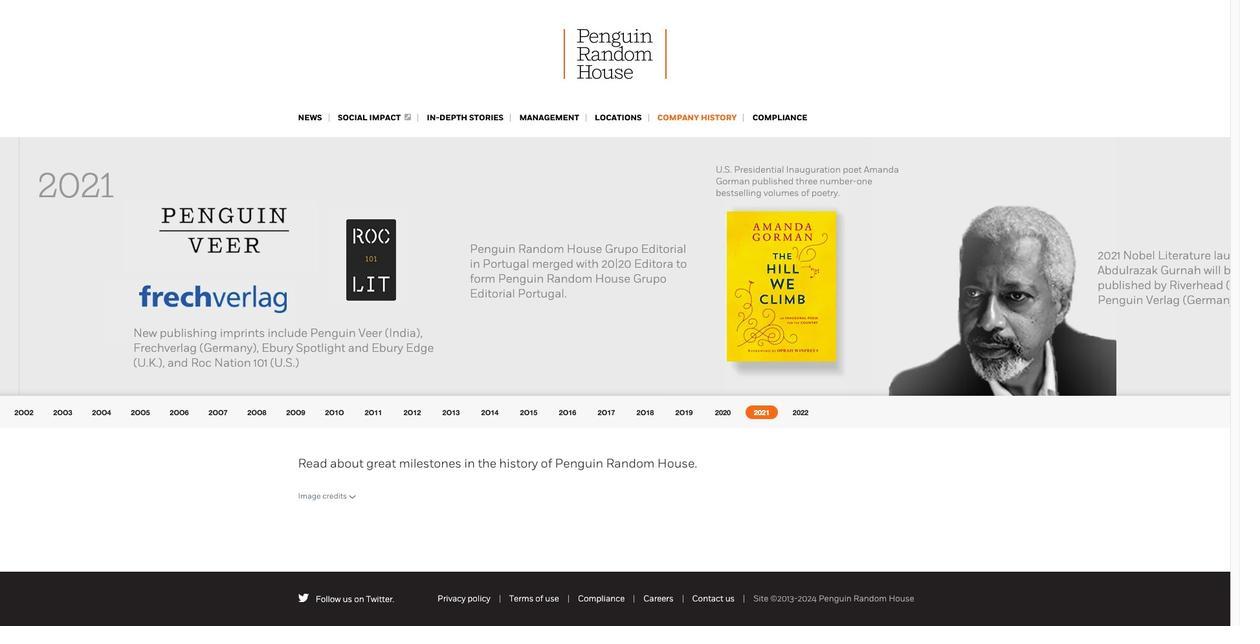 Task type: locate. For each thing, give the bounding box(es) containing it.
terms
[[509, 594, 534, 604]]

random right 2024
[[854, 594, 887, 604]]

veer
[[359, 326, 382, 341]]

0 vertical spatial 2021
[[38, 165, 115, 207]]

history
[[701, 113, 737, 123], [499, 456, 538, 471]]

0 horizontal spatial ebury
[[262, 341, 293, 355]]

company
[[658, 113, 699, 123]]

ebury down (india),
[[372, 341, 403, 355]]

editorial
[[641, 242, 687, 256], [470, 287, 515, 301]]

news
[[298, 113, 322, 123]]

spotlight
[[296, 341, 345, 355]]

editorial down 'form'
[[470, 287, 515, 301]]

great
[[366, 456, 396, 471]]

editorial up editora
[[641, 242, 687, 256]]

ebury
[[262, 341, 293, 355], [372, 341, 403, 355]]

published
[[752, 176, 794, 187]]

1 horizontal spatial ebury
[[372, 341, 403, 355]]

compliance link up presidential
[[753, 113, 808, 123]]

©2013-
[[771, 594, 798, 604]]

policy
[[468, 594, 491, 604]]

0 vertical spatial and
[[348, 341, 369, 355]]

in up 'form'
[[470, 257, 480, 271]]

0 vertical spatial history
[[701, 113, 737, 123]]

inauguration
[[786, 164, 841, 175]]

locations link
[[595, 113, 642, 123]]

of down three at top right
[[801, 188, 810, 199]]

0 horizontal spatial 2021
[[38, 165, 115, 207]]

2oo8
[[248, 409, 267, 417]]

history right the in the left of the page
[[499, 456, 538, 471]]

1 vertical spatial history
[[499, 456, 538, 471]]

ebury up (u.s.)
[[262, 341, 293, 355]]

2 horizontal spatial 2021
[[1098, 249, 1121, 263]]

us for contact
[[726, 594, 735, 604]]

nation
[[214, 356, 251, 370]]

and down veer
[[348, 341, 369, 355]]

us right the contact
[[726, 594, 735, 604]]

form
[[470, 272, 496, 286]]

in-depth stories
[[427, 113, 504, 123]]

1 vertical spatial 2021
[[1098, 249, 1121, 263]]

2oo5
[[131, 409, 150, 417]]

1 horizontal spatial and
[[348, 341, 369, 355]]

compliance for right "compliance" link
[[753, 113, 808, 123]]

grupo
[[605, 242, 639, 256], [633, 272, 667, 286]]

and
[[348, 341, 369, 355], [167, 356, 188, 370]]

1 vertical spatial editorial
[[470, 287, 515, 301]]

nobel
[[1123, 249, 1156, 263]]

2020
[[715, 409, 731, 417]]

0 horizontal spatial us
[[343, 595, 352, 605]]

0 horizontal spatial compliance
[[578, 594, 625, 604]]

0 vertical spatial compliance
[[753, 113, 808, 123]]

image credits
[[298, 492, 347, 501]]

(germany),
[[200, 341, 259, 355]]

2o19
[[676, 409, 693, 417]]

of right the in the left of the page
[[541, 456, 552, 471]]

management link
[[520, 113, 579, 123]]

2oo6
[[170, 409, 189, 417]]

imprints
[[220, 326, 265, 341]]

management
[[520, 113, 579, 123]]

privacy
[[438, 594, 466, 604]]

(u.k.),
[[133, 356, 165, 370]]

milestones
[[399, 456, 462, 471]]

poet
[[843, 164, 862, 175]]

in left the in the left of the page
[[464, 456, 475, 471]]

and down frechverlag
[[167, 356, 188, 370]]

compliance
[[753, 113, 808, 123], [578, 594, 625, 604]]

contact us
[[692, 594, 735, 604]]

terms of use
[[509, 594, 559, 604]]

0 vertical spatial house
[[567, 242, 602, 256]]

1 horizontal spatial compliance link
[[753, 113, 808, 123]]

0 vertical spatial in
[[470, 257, 480, 271]]

us left on
[[343, 595, 352, 605]]

u.s.
[[716, 164, 732, 175]]

2o18
[[637, 409, 654, 417]]

image credits link
[[298, 492, 356, 501]]

1 vertical spatial grupo
[[633, 272, 667, 286]]

2oo9
[[286, 409, 305, 417]]

penguin
[[470, 242, 516, 256], [498, 272, 544, 286], [310, 326, 356, 341], [555, 456, 603, 471], [819, 594, 852, 604]]

in-
[[427, 113, 440, 123]]

random
[[518, 242, 564, 256], [547, 272, 593, 286], [606, 456, 655, 471], [854, 594, 887, 604]]

2o15
[[520, 409, 538, 417]]

random up merged
[[518, 242, 564, 256]]

2021 inside 2021 nobel literature laure
[[1098, 249, 1121, 263]]

site
[[754, 594, 769, 604]]

in inside penguin random house grupo editorial in portugal merged with 20|20 editora to form penguin random house grupo editorial portugal.
[[470, 257, 480, 271]]

2 vertical spatial of
[[536, 594, 543, 604]]

in
[[470, 257, 480, 271], [464, 456, 475, 471]]

grupo down editora
[[633, 272, 667, 286]]

penguin up portugal
[[470, 242, 516, 256]]

social
[[338, 113, 368, 123]]

editora
[[634, 257, 674, 271]]

compliance right "use"
[[578, 594, 625, 604]]

1 vertical spatial compliance
[[578, 594, 625, 604]]

follow us on twitter.
[[316, 595, 394, 605]]

0 vertical spatial compliance link
[[753, 113, 808, 123]]

penguin random house grupo editorial in portugal merged with 20|20 editora to form penguin random house grupo editorial portugal.
[[470, 242, 687, 301]]

1 horizontal spatial compliance
[[753, 113, 808, 123]]

number-
[[820, 176, 857, 187]]

1 horizontal spatial us
[[726, 594, 735, 604]]

0 vertical spatial editorial
[[641, 242, 687, 256]]

credits
[[323, 492, 347, 501]]

penguin random house image
[[564, 29, 667, 79]]

of
[[801, 188, 810, 199], [541, 456, 552, 471], [536, 594, 543, 604]]

of left "use"
[[536, 594, 543, 604]]

1 vertical spatial and
[[167, 356, 188, 370]]

1 ebury from the left
[[262, 341, 293, 355]]

laure
[[1214, 249, 1240, 263]]

1 horizontal spatial 2021
[[754, 409, 770, 417]]

gorman
[[716, 176, 750, 187]]

compliance link right "use"
[[578, 594, 625, 604]]

bestselling
[[716, 188, 762, 199]]

follow us on twitter. link
[[316, 595, 394, 605]]

penguin up spotlight
[[310, 326, 356, 341]]

grupo up 20|20
[[605, 242, 639, 256]]

2 vertical spatial 2021
[[754, 409, 770, 417]]

compliance for "compliance" link to the bottom
[[578, 594, 625, 604]]

1 horizontal spatial history
[[701, 113, 737, 123]]

house
[[567, 242, 602, 256], [595, 272, 631, 286], [889, 594, 914, 604]]

new publishing imprints include penguin veer (india), frechverlag (germany), ebury spotlight and ebury edge (u.k.), and roc nation 101 (u.s.)
[[133, 326, 434, 370]]

penguin right 2024
[[819, 594, 852, 604]]

history right company
[[701, 113, 737, 123]]

compliance up presidential
[[753, 113, 808, 123]]

random down merged
[[547, 272, 593, 286]]

compliance link
[[753, 113, 808, 123], [578, 594, 625, 604]]

2021
[[38, 165, 115, 207], [1098, 249, 1121, 263], [754, 409, 770, 417]]

2 vertical spatial house
[[889, 594, 914, 604]]

0 horizontal spatial compliance link
[[578, 594, 625, 604]]

0 vertical spatial of
[[801, 188, 810, 199]]

101
[[254, 356, 268, 370]]



Task type: describe. For each thing, give the bounding box(es) containing it.
read
[[298, 456, 327, 471]]

site ©2013-2024 penguin random house
[[754, 594, 914, 604]]

three
[[796, 176, 818, 187]]

penguin down portugal
[[498, 272, 544, 286]]

careers
[[644, 594, 674, 604]]

portugal.
[[518, 287, 567, 301]]

literature
[[1158, 249, 1211, 263]]

on
[[354, 595, 364, 605]]

presidential
[[734, 164, 784, 175]]

read about great milestones in the history of penguin random house.
[[298, 456, 697, 471]]

2021 nobel literature laure
[[1098, 249, 1240, 308]]

penguin down 2o16
[[555, 456, 603, 471]]

1 vertical spatial compliance link
[[578, 594, 625, 604]]

2o1o
[[325, 409, 344, 417]]

privacy policy link
[[438, 594, 491, 604]]

news link
[[298, 113, 322, 123]]

company history link
[[658, 113, 737, 123]]

random left house.
[[606, 456, 655, 471]]

with
[[576, 257, 599, 271]]

0 horizontal spatial history
[[499, 456, 538, 471]]

twitter.
[[366, 595, 394, 605]]

2oo4
[[92, 409, 111, 417]]

impact
[[369, 113, 401, 123]]

(india),
[[385, 326, 423, 341]]

poetry.
[[812, 188, 840, 199]]

roc
[[191, 356, 212, 370]]

2oo7
[[209, 409, 228, 417]]

of inside u.s. presidential inauguration poet amanda gorman published three number-one bestselling volumes of poetry.
[[801, 188, 810, 199]]

edge
[[406, 341, 434, 355]]

2022
[[793, 409, 809, 417]]

u.s. presidential inauguration poet amanda gorman published three number-one bestselling volumes of poetry.
[[716, 164, 899, 199]]

1 vertical spatial house
[[595, 272, 631, 286]]

portugal
[[483, 257, 529, 271]]

1 horizontal spatial editorial
[[641, 242, 687, 256]]

about
[[330, 456, 364, 471]]

include
[[268, 326, 308, 341]]

house.
[[658, 456, 697, 471]]

to
[[676, 257, 687, 271]]

2o16
[[559, 409, 576, 417]]

20|20
[[602, 257, 632, 271]]

depth
[[440, 113, 468, 123]]

contact
[[692, 594, 724, 604]]

use
[[545, 594, 559, 604]]

locations
[[595, 113, 642, 123]]

2o13
[[443, 409, 460, 417]]

(u.s.)
[[270, 356, 299, 370]]

new
[[133, 326, 157, 341]]

0 horizontal spatial and
[[167, 356, 188, 370]]

social impact link
[[338, 113, 411, 123]]

0 horizontal spatial editorial
[[470, 287, 515, 301]]

image
[[298, 492, 321, 501]]

2o17
[[598, 409, 615, 417]]

merged
[[532, 257, 574, 271]]

social impact
[[338, 113, 401, 123]]

1 vertical spatial in
[[464, 456, 475, 471]]

in-depth stories link
[[427, 113, 504, 123]]

0 vertical spatial grupo
[[605, 242, 639, 256]]

2024
[[798, 594, 817, 604]]

1 vertical spatial of
[[541, 456, 552, 471]]

us for follow
[[343, 595, 352, 605]]

one
[[857, 176, 873, 187]]

2o11
[[365, 409, 382, 417]]

penguin inside new publishing imprints include penguin veer (india), frechverlag (germany), ebury spotlight and ebury edge (u.k.), and roc nation 101 (u.s.)
[[310, 326, 356, 341]]

careers link
[[644, 594, 674, 604]]

stories
[[469, 113, 504, 123]]

frechverlag
[[133, 341, 197, 355]]

the
[[478, 456, 497, 471]]

privacy policy
[[438, 594, 491, 604]]

volumes
[[764, 188, 799, 199]]

contact us link
[[692, 594, 735, 604]]

2oo2
[[14, 409, 33, 417]]

publishing
[[160, 326, 217, 341]]

follow
[[316, 595, 341, 605]]

2 ebury from the left
[[372, 341, 403, 355]]

company history
[[658, 113, 737, 123]]

2oo3
[[53, 409, 72, 417]]

terms of use link
[[509, 594, 559, 604]]

2o12
[[404, 409, 421, 417]]



Task type: vqa. For each thing, say whether or not it's contained in the screenshot.
Portugal.
yes



